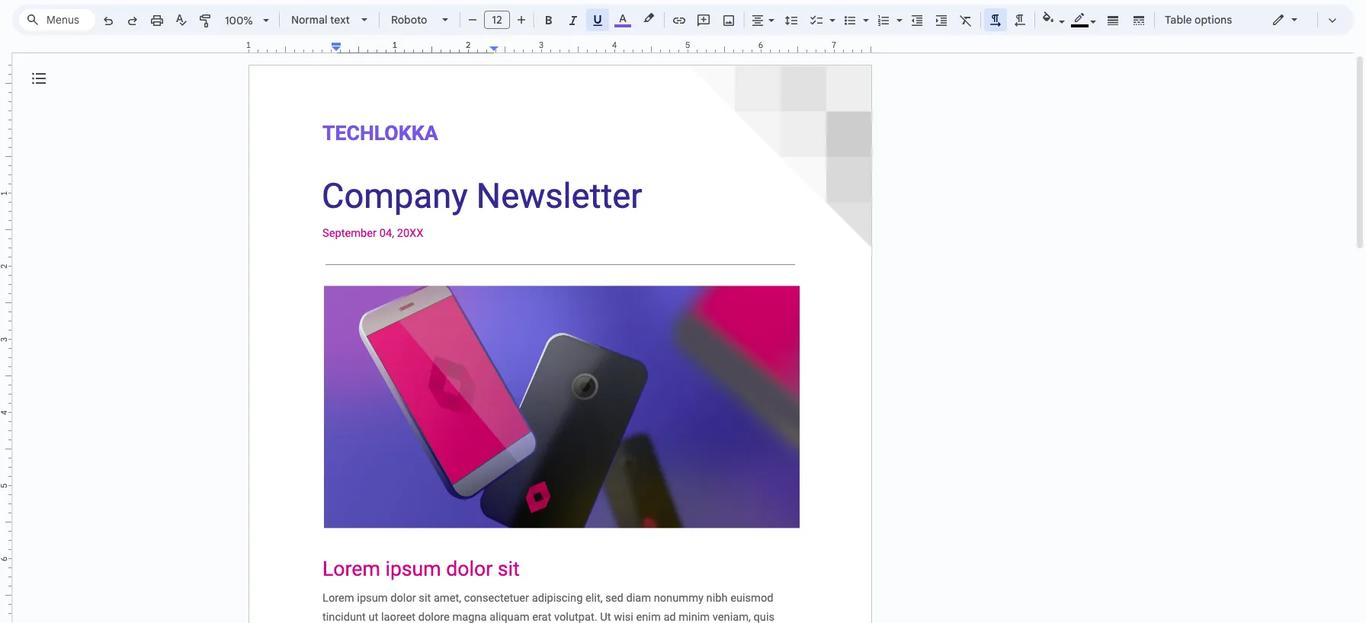 Task type: locate. For each thing, give the bounding box(es) containing it.
text color image
[[615, 9, 631, 27]]

checklist menu image
[[826, 10, 836, 15]]

options
[[1195, 13, 1233, 27]]

Menus field
[[19, 9, 95, 31]]

mode and view toolbar
[[1261, 5, 1345, 35]]

insert image image
[[720, 9, 738, 31]]

styles list. normal text selected. option
[[291, 9, 352, 31]]

application
[[0, 0, 1367, 624]]

bulleted list menu image
[[860, 10, 869, 15]]

normal text
[[291, 13, 350, 27]]

normal
[[291, 13, 328, 27]]

table
[[1165, 13, 1192, 27]]

Font size field
[[484, 11, 516, 30]]



Task type: describe. For each thing, give the bounding box(es) containing it.
table options
[[1165, 13, 1233, 27]]

font list. roboto selected. option
[[391, 9, 433, 31]]

main toolbar
[[95, 0, 1240, 388]]

numbered list menu image
[[893, 10, 903, 15]]

Font size text field
[[485, 11, 509, 29]]

1
[[246, 40, 251, 50]]

border dash image
[[1131, 9, 1148, 31]]

line & paragraph spacing image
[[783, 9, 800, 31]]

application containing normal text
[[0, 0, 1367, 624]]

Zoom field
[[219, 9, 276, 32]]

text
[[330, 13, 350, 27]]

Zoom text field
[[221, 10, 258, 31]]

table options button
[[1158, 8, 1240, 31]]

highlight color image
[[641, 9, 657, 27]]

border width image
[[1105, 9, 1122, 31]]

roboto
[[391, 13, 427, 27]]



Task type: vqa. For each thing, say whether or not it's contained in the screenshot.
application
yes



